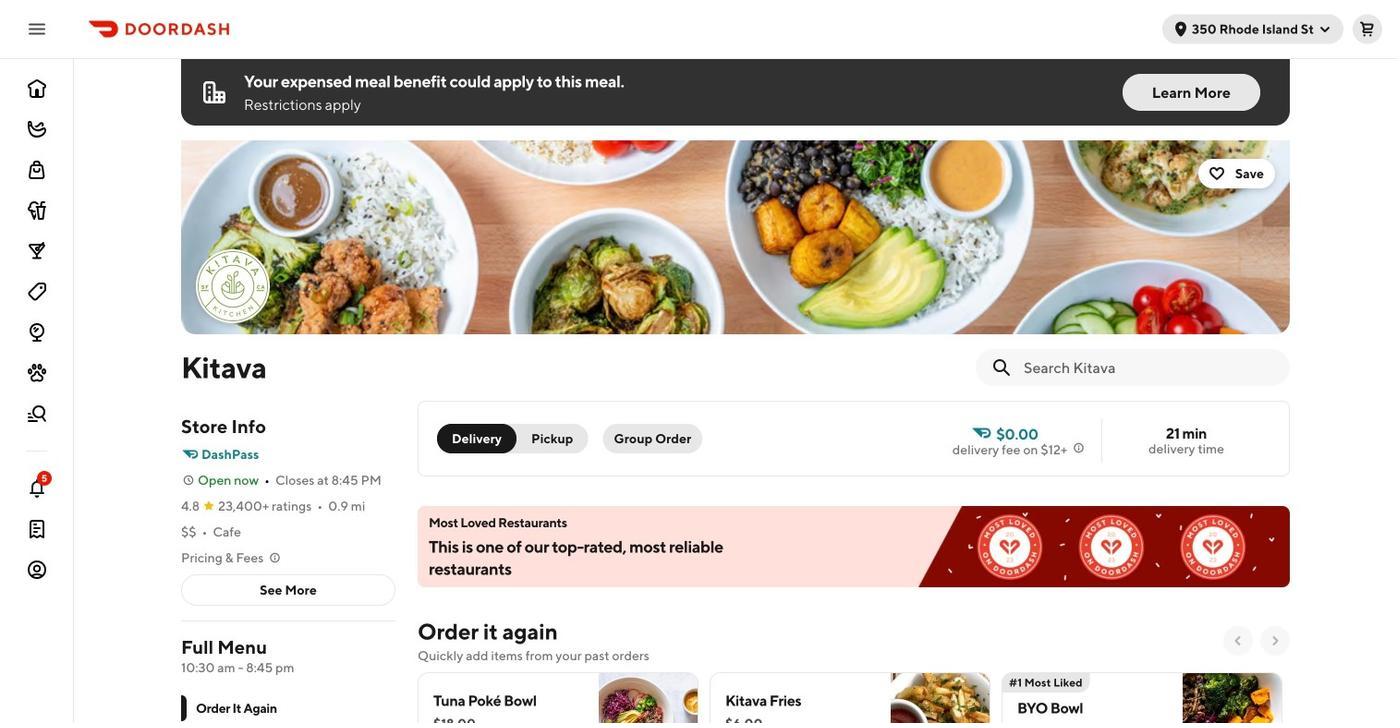 Task type: locate. For each thing, give the bounding box(es) containing it.
None radio
[[437, 424, 517, 454]]

kitava image
[[181, 141, 1290, 335], [198, 251, 268, 322]]

None radio
[[506, 424, 588, 454]]

next button of carousel image
[[1268, 634, 1283, 649]]

previous button of carousel image
[[1231, 634, 1246, 649]]

Item Search search field
[[1024, 358, 1276, 378]]

heading
[[418, 617, 558, 647]]



Task type: describe. For each thing, give the bounding box(es) containing it.
0 items, open order cart image
[[1361, 22, 1376, 37]]

open menu image
[[26, 18, 48, 40]]

order methods option group
[[437, 424, 588, 454]]



Task type: vqa. For each thing, say whether or not it's contained in the screenshot.
the top curry
no



